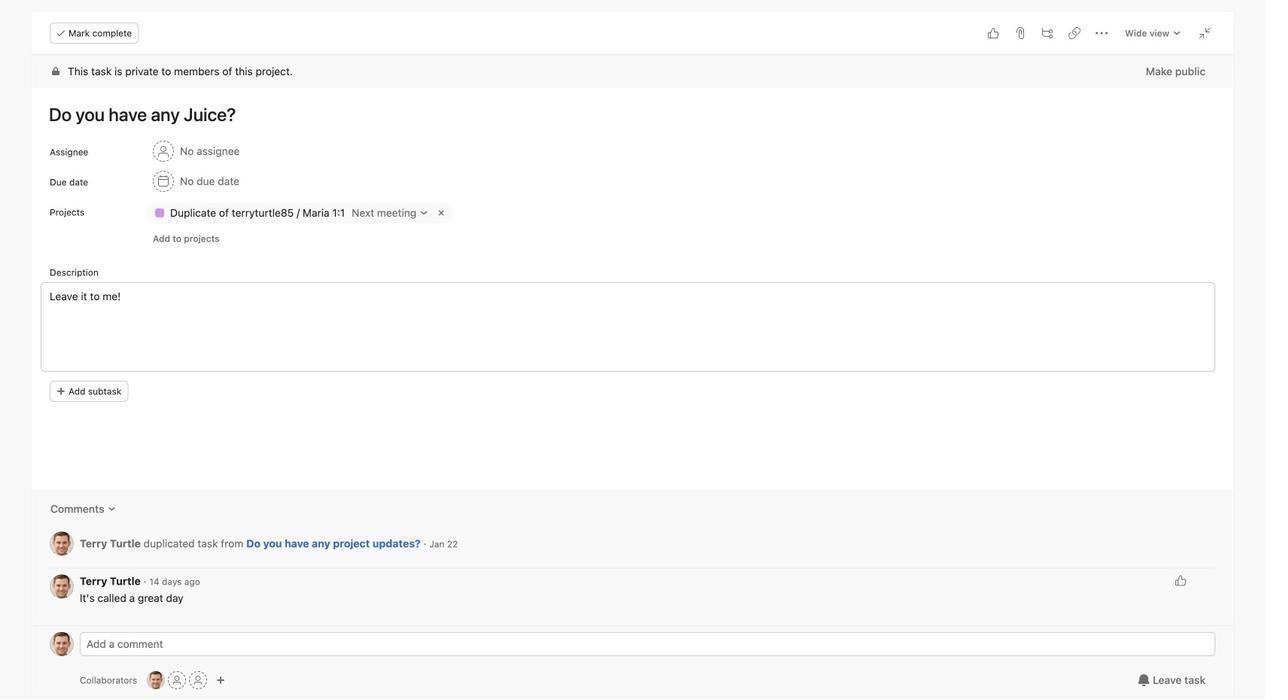 Task type: describe. For each thing, give the bounding box(es) containing it.
add subtask image
[[1042, 27, 1054, 39]]

1 open user profile image from the top
[[50, 532, 74, 556]]

0 likes. click to like this task comment image
[[1175, 575, 1187, 587]]

0 likes. click to like this task image
[[988, 27, 1000, 39]]

attachments: add a file to this task, do you have any juice? image
[[1015, 27, 1027, 39]]

collapse task pane image
[[1199, 27, 1212, 39]]

1 horizontal spatial add or remove collaborators image
[[216, 677, 225, 686]]

0 horizontal spatial add or remove collaborators image
[[147, 672, 165, 690]]



Task type: locate. For each thing, give the bounding box(es) containing it.
remove image
[[436, 207, 448, 219]]

main content
[[32, 55, 1234, 626]]

more actions for this task image
[[1096, 27, 1108, 39]]

open user profile image down open user profile icon
[[50, 633, 74, 657]]

copy task link image
[[1069, 27, 1081, 39]]

open user profile image
[[50, 532, 74, 556], [50, 633, 74, 657]]

open user profile image up open user profile icon
[[50, 532, 74, 556]]

add or remove collaborators image
[[147, 672, 165, 690], [216, 677, 225, 686]]

open user profile image
[[50, 575, 74, 599]]

Task Name text field
[[39, 97, 1216, 132]]

description document
[[33, 289, 1216, 322]]

0 vertical spatial open user profile image
[[50, 532, 74, 556]]

comments image
[[107, 505, 116, 514]]

1 vertical spatial open user profile image
[[50, 633, 74, 657]]

2 open user profile image from the top
[[50, 633, 74, 657]]

do you have any juice? dialog
[[32, 12, 1234, 700]]



Task type: vqa. For each thing, say whether or not it's contained in the screenshot.
Copy task link image
yes



